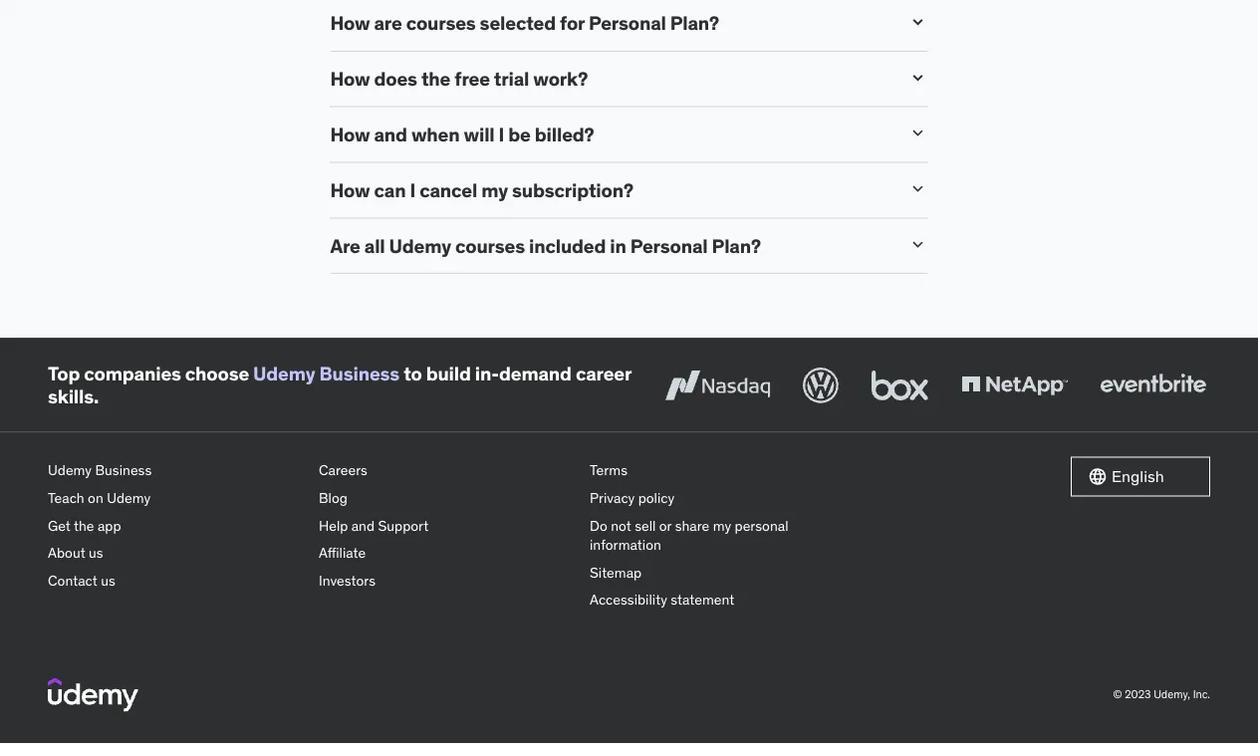Task type: describe. For each thing, give the bounding box(es) containing it.
small image for how does the free trial work?
[[908, 68, 928, 88]]

how and when will i be billed? button
[[330, 123, 892, 147]]

0 vertical spatial personal
[[589, 12, 666, 35]]

information
[[590, 536, 661, 554]]

how can i cancel my subscription? button
[[330, 178, 892, 202]]

2023
[[1125, 688, 1151, 702]]

top
[[48, 362, 80, 386]]

netapp image
[[957, 364, 1072, 408]]

teach on udemy link
[[48, 485, 303, 512]]

business inside udemy business teach on udemy get the app about us contact us
[[95, 462, 152, 480]]

privacy
[[590, 489, 635, 507]]

small image for how are courses selected for personal plan?
[[908, 13, 928, 32]]

personal
[[735, 517, 788, 535]]

sell
[[635, 517, 656, 535]]

©
[[1113, 688, 1122, 702]]

investors
[[319, 572, 376, 590]]

0 vertical spatial courses
[[406, 12, 476, 35]]

companies
[[84, 362, 181, 386]]

included
[[529, 234, 606, 258]]

small image for are all udemy courses included in personal plan?
[[908, 235, 928, 255]]

terms
[[590, 462, 628, 480]]

0 vertical spatial my
[[481, 178, 508, 202]]

careers link
[[319, 457, 574, 485]]

0 vertical spatial udemy business link
[[253, 362, 400, 386]]

are
[[374, 12, 402, 35]]

udemy right the all
[[389, 234, 451, 258]]

in-
[[475, 362, 499, 386]]

be
[[508, 123, 531, 147]]

affiliate
[[319, 544, 366, 562]]

billed?
[[535, 123, 594, 147]]

1 vertical spatial us
[[101, 572, 115, 590]]

0 vertical spatial us
[[89, 544, 103, 562]]

skills.
[[48, 385, 99, 409]]

1 vertical spatial udemy business link
[[48, 457, 303, 485]]

english
[[1112, 467, 1164, 487]]

will
[[464, 123, 495, 147]]

udemy right on
[[107, 489, 151, 507]]

subscription?
[[512, 178, 633, 202]]

blog
[[319, 489, 348, 507]]

how are courses selected for personal plan? button
[[330, 12, 892, 35]]

when
[[411, 123, 460, 147]]

how are courses selected for personal plan?
[[330, 12, 719, 35]]

get the app link
[[48, 512, 303, 540]]

contact us link
[[48, 567, 303, 595]]

affiliate link
[[319, 540, 574, 567]]

policy
[[638, 489, 675, 507]]

support
[[378, 517, 428, 535]]

how for how are courses selected for personal plan?
[[330, 12, 370, 35]]

on
[[88, 489, 103, 507]]

app
[[98, 517, 121, 535]]

accessibility
[[590, 591, 667, 609]]

how does the free trial work?
[[330, 67, 588, 91]]

sitemap
[[590, 564, 642, 582]]

how for how can i cancel my subscription?
[[330, 178, 370, 202]]

to build in-demand career skills.
[[48, 362, 631, 409]]

careers blog help and support affiliate investors
[[319, 462, 428, 590]]

demand
[[499, 362, 572, 386]]

and inside careers blog help and support affiliate investors
[[351, 517, 375, 535]]

careers
[[319, 462, 367, 480]]

terms privacy policy do not sell or share my personal information sitemap accessibility statement
[[590, 462, 788, 609]]

top companies choose udemy business
[[48, 362, 400, 386]]

career
[[576, 362, 631, 386]]

udemy up teach
[[48, 462, 92, 480]]

how and when will i be billed?
[[330, 123, 594, 147]]

box image
[[867, 364, 933, 408]]

blog link
[[319, 485, 574, 512]]

investors link
[[319, 567, 574, 595]]



Task type: vqa. For each thing, say whether or not it's contained in the screenshot.
the 10,500+
no



Task type: locate. For each thing, give the bounding box(es) containing it.
or
[[659, 517, 672, 535]]

small image inside english "button"
[[1088, 467, 1108, 487]]

small image for how can i cancel my subscription?
[[908, 179, 928, 199]]

get
[[48, 517, 71, 535]]

how left are
[[330, 12, 370, 35]]

udemy business link
[[253, 362, 400, 386], [48, 457, 303, 485]]

are all udemy courses included in personal plan? button
[[330, 234, 892, 258]]

1 horizontal spatial my
[[713, 517, 731, 535]]

help and support link
[[319, 512, 574, 540]]

0 vertical spatial small image
[[908, 68, 928, 88]]

my inside terms privacy policy do not sell or share my personal information sitemap accessibility statement
[[713, 517, 731, 535]]

us
[[89, 544, 103, 562], [101, 572, 115, 590]]

contact
[[48, 572, 97, 590]]

1 vertical spatial small image
[[908, 124, 928, 144]]

not
[[611, 517, 631, 535]]

about
[[48, 544, 85, 562]]

1 vertical spatial i
[[410, 178, 415, 202]]

courses
[[406, 12, 476, 35], [455, 234, 525, 258]]

accessibility statement link
[[590, 587, 845, 614]]

english button
[[1071, 457, 1210, 497]]

the left free
[[421, 67, 450, 91]]

1 vertical spatial and
[[351, 517, 375, 535]]

sitemap link
[[590, 559, 845, 587]]

and left 'when'
[[374, 123, 407, 147]]

0 horizontal spatial business
[[95, 462, 152, 480]]

my
[[481, 178, 508, 202], [713, 517, 731, 535]]

personal right in
[[630, 234, 708, 258]]

i
[[499, 123, 504, 147], [410, 178, 415, 202]]

small image for how and when will i be billed?
[[908, 124, 928, 144]]

1 horizontal spatial business
[[319, 362, 400, 386]]

udemy business link left to
[[253, 362, 400, 386]]

personal right for
[[589, 12, 666, 35]]

udemy
[[389, 234, 451, 258], [253, 362, 315, 386], [48, 462, 92, 480], [107, 489, 151, 507]]

1 horizontal spatial the
[[421, 67, 450, 91]]

work?
[[533, 67, 588, 91]]

are
[[330, 234, 360, 258]]

trial
[[494, 67, 529, 91]]

i left be
[[499, 123, 504, 147]]

courses right are
[[406, 12, 476, 35]]

udemy,
[[1154, 688, 1190, 702]]

teach
[[48, 489, 84, 507]]

business up on
[[95, 462, 152, 480]]

© 2023 udemy, inc.
[[1113, 688, 1210, 702]]

terms link
[[590, 457, 845, 485]]

how for how and when will i be billed?
[[330, 123, 370, 147]]

1 vertical spatial the
[[74, 517, 94, 535]]

eventbrite image
[[1096, 364, 1210, 408]]

share
[[675, 517, 709, 535]]

statement
[[671, 591, 734, 609]]

how left 'when'
[[330, 123, 370, 147]]

cancel
[[419, 178, 477, 202]]

0 vertical spatial the
[[421, 67, 450, 91]]

about us link
[[48, 540, 303, 567]]

are all udemy courses included in personal plan?
[[330, 234, 761, 258]]

business
[[319, 362, 400, 386], [95, 462, 152, 480]]

how does the free trial work? button
[[330, 67, 892, 91]]

do not sell or share my personal information button
[[590, 512, 845, 559]]

do
[[590, 517, 607, 535]]

1 vertical spatial personal
[[630, 234, 708, 258]]

for
[[560, 12, 585, 35]]

1 vertical spatial my
[[713, 517, 731, 535]]

1 vertical spatial courses
[[455, 234, 525, 258]]

how left does
[[330, 67, 370, 91]]

to
[[404, 362, 422, 386]]

the
[[421, 67, 450, 91], [74, 517, 94, 535]]

udemy right choose
[[253, 362, 315, 386]]

choose
[[185, 362, 249, 386]]

1 vertical spatial plan?
[[712, 234, 761, 258]]

1 small image from the top
[[908, 68, 928, 88]]

courses down how can i cancel my subscription?
[[455, 234, 525, 258]]

my down 'privacy policy' link
[[713, 517, 731, 535]]

volkswagen image
[[799, 364, 843, 408]]

1 vertical spatial business
[[95, 462, 152, 480]]

inc.
[[1193, 688, 1210, 702]]

in
[[610, 234, 626, 258]]

2 how from the top
[[330, 67, 370, 91]]

0 vertical spatial and
[[374, 123, 407, 147]]

nasdaq image
[[660, 364, 775, 408]]

0 horizontal spatial i
[[410, 178, 415, 202]]

udemy business teach on udemy get the app about us contact us
[[48, 462, 152, 590]]

plan?
[[670, 12, 719, 35], [712, 234, 761, 258]]

udemy image
[[48, 678, 139, 712]]

0 vertical spatial business
[[319, 362, 400, 386]]

2 small image from the top
[[908, 124, 928, 144]]

1 horizontal spatial i
[[499, 123, 504, 147]]

and
[[374, 123, 407, 147], [351, 517, 375, 535]]

build
[[426, 362, 471, 386]]

can
[[374, 178, 406, 202]]

0 horizontal spatial the
[[74, 517, 94, 535]]

how for how does the free trial work?
[[330, 67, 370, 91]]

1 how from the top
[[330, 12, 370, 35]]

0 vertical spatial i
[[499, 123, 504, 147]]

selected
[[480, 12, 556, 35]]

all
[[364, 234, 385, 258]]

free
[[455, 67, 490, 91]]

us right contact
[[101, 572, 115, 590]]

and right help
[[351, 517, 375, 535]]

how left can
[[330, 178, 370, 202]]

does
[[374, 67, 417, 91]]

privacy policy link
[[590, 485, 845, 512]]

0 vertical spatial plan?
[[670, 12, 719, 35]]

how can i cancel my subscription?
[[330, 178, 633, 202]]

business left to
[[319, 362, 400, 386]]

how
[[330, 12, 370, 35], [330, 67, 370, 91], [330, 123, 370, 147], [330, 178, 370, 202]]

3 how from the top
[[330, 123, 370, 147]]

4 how from the top
[[330, 178, 370, 202]]

udemy business link up the get the app link
[[48, 457, 303, 485]]

0 horizontal spatial my
[[481, 178, 508, 202]]

small image
[[908, 68, 928, 88], [908, 124, 928, 144]]

personal
[[589, 12, 666, 35], [630, 234, 708, 258]]

small image
[[908, 13, 928, 32], [908, 179, 928, 199], [908, 235, 928, 255], [1088, 467, 1108, 487]]

my right cancel
[[481, 178, 508, 202]]

the inside udemy business teach on udemy get the app about us contact us
[[74, 517, 94, 535]]

help
[[319, 517, 348, 535]]

i right can
[[410, 178, 415, 202]]

the right 'get'
[[74, 517, 94, 535]]

us right "about" in the left bottom of the page
[[89, 544, 103, 562]]



